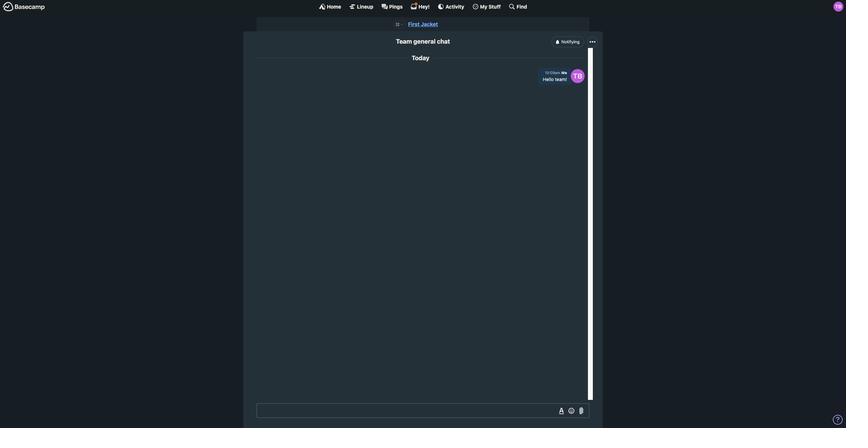 Task type: describe. For each thing, give the bounding box(es) containing it.
pings button
[[382, 3, 403, 10]]

hey! button
[[411, 2, 430, 10]]

lineup link
[[349, 3, 374, 10]]

notifying link
[[552, 37, 585, 47]]

stuff
[[489, 3, 501, 9]]

10:09am
[[545, 71, 561, 75]]

my
[[480, 3, 488, 9]]

first
[[408, 21, 420, 27]]

lineup
[[357, 3, 374, 9]]

10:09am element
[[545, 71, 561, 75]]

today
[[412, 54, 430, 62]]

find button
[[509, 3, 528, 10]]

jacket
[[421, 21, 438, 27]]

team general chat
[[396, 38, 450, 45]]

find
[[517, 3, 528, 9]]

my stuff button
[[473, 3, 501, 10]]



Task type: vqa. For each thing, say whether or not it's contained in the screenshot.
Terry Turtle image
no



Task type: locate. For each thing, give the bounding box(es) containing it.
home
[[327, 3, 341, 9]]

1 horizontal spatial tyler black image
[[834, 2, 844, 12]]

10:09am link
[[545, 71, 561, 75]]

0 horizontal spatial tyler black image
[[571, 69, 585, 83]]

general
[[414, 38, 436, 45]]

activity link
[[438, 3, 465, 10]]

pings
[[390, 3, 403, 9]]

1 vertical spatial tyler black image
[[571, 69, 585, 83]]

chat
[[437, 38, 450, 45]]

switch accounts image
[[3, 2, 45, 12]]

team!
[[555, 76, 568, 82]]

first jacket
[[408, 21, 438, 27]]

first jacket link
[[408, 21, 438, 27]]

0 vertical spatial tyler black image
[[834, 2, 844, 12]]

team
[[396, 38, 412, 45]]

tyler black image inside "main" element
[[834, 2, 844, 12]]

my stuff
[[480, 3, 501, 9]]

main element
[[0, 0, 847, 13]]

home link
[[319, 3, 341, 10]]

hello team!
[[543, 76, 568, 82]]

hey!
[[419, 3, 430, 9]]

tyler black image
[[834, 2, 844, 12], [571, 69, 585, 83]]

activity
[[446, 3, 465, 9]]

None text field
[[257, 403, 590, 418]]

hello
[[543, 76, 554, 82]]

notifying
[[562, 39, 580, 44]]



